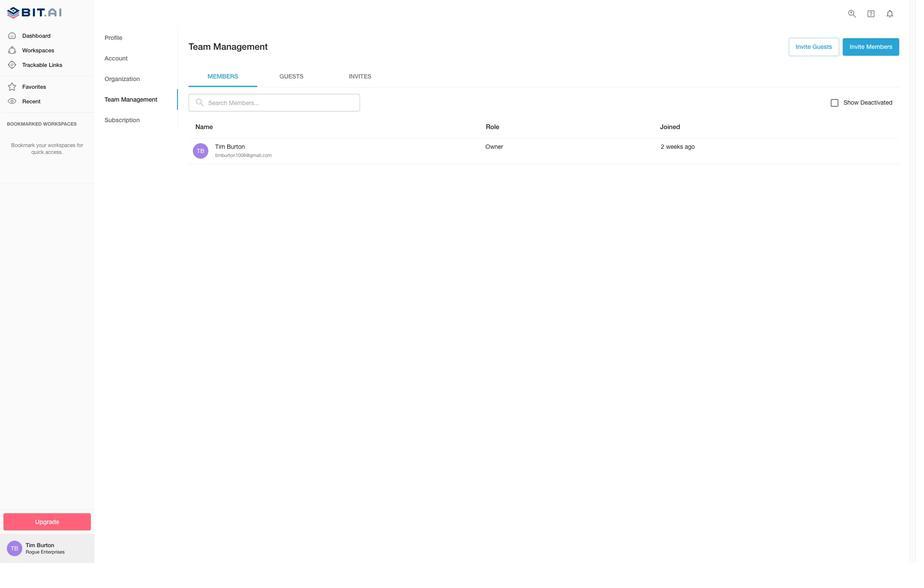 Task type: vqa. For each thing, say whether or not it's contained in the screenshot.
left "T"
no



Task type: describe. For each thing, give the bounding box(es) containing it.
account link
[[94, 48, 178, 69]]

guests button
[[257, 66, 326, 87]]

workspaces
[[48, 142, 76, 148]]

members
[[208, 73, 238, 80]]

timburton1006@gmail.com
[[215, 153, 272, 158]]

for
[[77, 142, 83, 148]]

access.
[[45, 149, 63, 155]]

tab list containing profile
[[94, 27, 178, 130]]

workspaces button
[[0, 43, 94, 57]]

team inside tab list
[[105, 96, 119, 103]]

your
[[36, 142, 46, 148]]

upgrade
[[35, 518, 59, 525]]

burton for tim burton rogue enterprises
[[37, 542, 54, 549]]

favorites button
[[0, 79, 94, 94]]

role
[[486, 122, 500, 130]]

2
[[661, 143, 665, 150]]

members
[[867, 43, 893, 50]]

trackable links button
[[0, 57, 94, 72]]

0 vertical spatial management
[[213, 41, 268, 52]]

deactivated
[[861, 99, 893, 106]]

1 vertical spatial management
[[121, 96, 157, 103]]

workspaces
[[43, 121, 77, 126]]

1 horizontal spatial team management
[[189, 41, 268, 52]]

invite guests
[[796, 43, 833, 50]]

bookmark your workspaces for quick access.
[[11, 142, 83, 155]]

ago
[[685, 143, 695, 150]]

organization
[[105, 75, 140, 82]]

upgrade button
[[3, 513, 91, 531]]



Task type: locate. For each thing, give the bounding box(es) containing it.
1 horizontal spatial burton
[[227, 143, 245, 150]]

Search Members... search field
[[208, 94, 360, 112]]

1 vertical spatial team management
[[105, 96, 157, 103]]

favorites
[[22, 83, 46, 90]]

team management inside tab list
[[105, 96, 157, 103]]

0 vertical spatial team management
[[189, 41, 268, 52]]

subscription
[[105, 116, 140, 123]]

1 horizontal spatial management
[[213, 41, 268, 52]]

bookmarked workspaces
[[7, 121, 77, 126]]

guests
[[280, 73, 304, 80]]

tim inside the tim burton timburton1006@gmail.com
[[215, 143, 225, 150]]

tim for tim burton timburton1006@gmail.com
[[215, 143, 225, 150]]

team management
[[189, 41, 268, 52], [105, 96, 157, 103]]

tim burton rogue enterprises
[[26, 542, 65, 555]]

bookmarked
[[7, 121, 42, 126]]

subscription link
[[94, 110, 178, 130]]

1 horizontal spatial invite
[[850, 43, 865, 50]]

tim up rogue
[[26, 542, 35, 549]]

account
[[105, 54, 128, 62]]

burton inside the tim burton rogue enterprises
[[37, 542, 54, 549]]

team up "subscription"
[[105, 96, 119, 103]]

invite guests button
[[789, 38, 840, 56]]

tab list containing members
[[189, 66, 900, 87]]

dashboard button
[[0, 28, 94, 43]]

1 vertical spatial tb
[[11, 545, 18, 552]]

organization link
[[94, 69, 178, 89]]

burton up timburton1006@gmail.com
[[227, 143, 245, 150]]

tim up timburton1006@gmail.com
[[215, 143, 225, 150]]

1 horizontal spatial tim
[[215, 143, 225, 150]]

rogue
[[26, 550, 40, 555]]

1 invite from the left
[[796, 43, 811, 50]]

links
[[49, 61, 62, 68]]

0 horizontal spatial invite
[[796, 43, 811, 50]]

tb left rogue
[[11, 545, 18, 552]]

burton for tim burton timburton1006@gmail.com
[[227, 143, 245, 150]]

trackable
[[22, 61, 47, 68]]

burton inside the tim burton timburton1006@gmail.com
[[227, 143, 245, 150]]

invite members button
[[843, 38, 900, 56]]

0 horizontal spatial tim
[[26, 542, 35, 549]]

0 vertical spatial tb
[[197, 148, 205, 154]]

0 vertical spatial team
[[189, 41, 211, 52]]

invites button
[[326, 66, 395, 87]]

0 horizontal spatial management
[[121, 96, 157, 103]]

tab list
[[94, 27, 178, 130], [189, 66, 900, 87]]

invite for invite members
[[850, 43, 865, 50]]

trackable links
[[22, 61, 62, 68]]

recent
[[22, 98, 41, 105]]

0 horizontal spatial burton
[[37, 542, 54, 549]]

profile link
[[94, 27, 178, 48]]

1 vertical spatial team
[[105, 96, 119, 103]]

invite left guests
[[796, 43, 811, 50]]

enterprises
[[41, 550, 65, 555]]

tim inside the tim burton rogue enterprises
[[26, 542, 35, 549]]

tim burton timburton1006@gmail.com
[[215, 143, 272, 158]]

management
[[213, 41, 268, 52], [121, 96, 157, 103]]

team up members
[[189, 41, 211, 52]]

team
[[189, 41, 211, 52], [105, 96, 119, 103]]

0 horizontal spatial tab list
[[94, 27, 178, 130]]

0 vertical spatial burton
[[227, 143, 245, 150]]

team management link
[[94, 89, 178, 110]]

tb
[[197, 148, 205, 154], [11, 545, 18, 552]]

0 horizontal spatial team management
[[105, 96, 157, 103]]

name
[[196, 122, 213, 130]]

quick
[[31, 149, 44, 155]]

1 vertical spatial tim
[[26, 542, 35, 549]]

burton up enterprises
[[37, 542, 54, 549]]

management down organization link
[[121, 96, 157, 103]]

2 weeks ago
[[661, 143, 695, 150]]

tim for tim burton rogue enterprises
[[26, 542, 35, 549]]

dashboard
[[22, 32, 51, 39]]

1 horizontal spatial team
[[189, 41, 211, 52]]

members button
[[189, 66, 257, 87]]

0 vertical spatial tim
[[215, 143, 225, 150]]

1 horizontal spatial tab list
[[189, 66, 900, 87]]

team management down organization link
[[105, 96, 157, 103]]

1 vertical spatial burton
[[37, 542, 54, 549]]

owner
[[486, 143, 503, 150]]

invite members
[[850, 43, 893, 50]]

invite for invite guests
[[796, 43, 811, 50]]

show
[[844, 99, 859, 106]]

workspaces
[[22, 47, 54, 54]]

burton
[[227, 143, 245, 150], [37, 542, 54, 549]]

0 horizontal spatial tb
[[11, 545, 18, 552]]

invites
[[349, 73, 372, 80]]

recent button
[[0, 94, 94, 109]]

0 horizontal spatial team
[[105, 96, 119, 103]]

profile
[[105, 34, 122, 41]]

bookmark
[[11, 142, 35, 148]]

management up members
[[213, 41, 268, 52]]

guests
[[813, 43, 833, 50]]

show deactivated
[[844, 99, 893, 106]]

team management up members
[[189, 41, 268, 52]]

tb down name at the top
[[197, 148, 205, 154]]

weeks
[[666, 143, 683, 150]]

invite
[[796, 43, 811, 50], [850, 43, 865, 50]]

2 invite from the left
[[850, 43, 865, 50]]

1 horizontal spatial tb
[[197, 148, 205, 154]]

joined
[[660, 122, 681, 130]]

tim
[[215, 143, 225, 150], [26, 542, 35, 549]]

invite left members
[[850, 43, 865, 50]]



